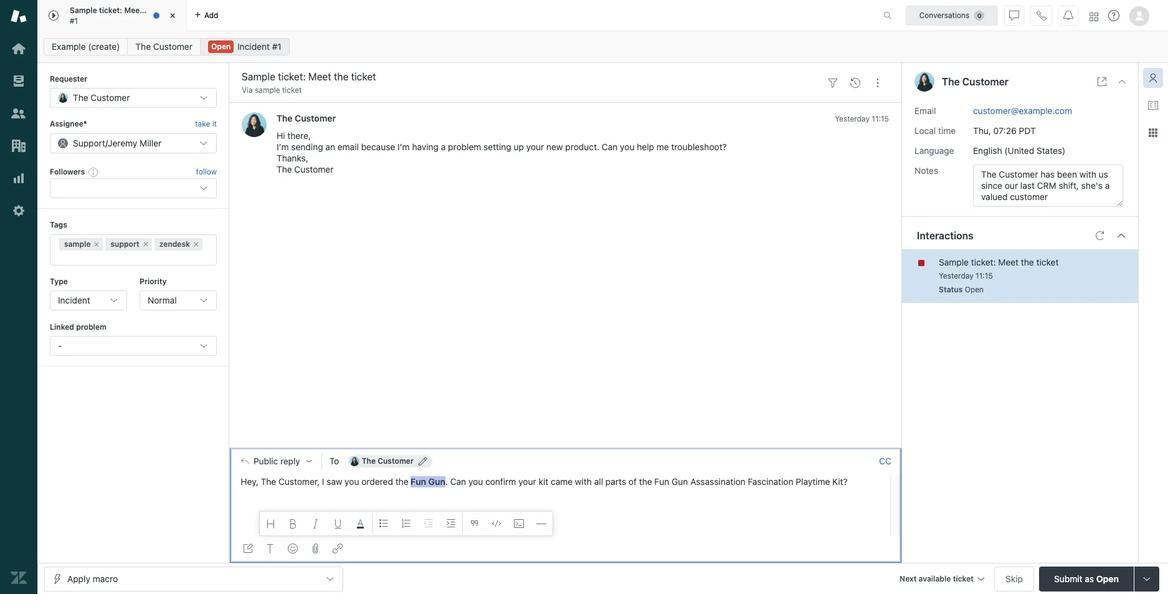 Task type: vqa. For each thing, say whether or not it's contained in the screenshot.
saw
yes



Task type: locate. For each thing, give the bounding box(es) containing it.
reporting image
[[11, 170, 27, 186]]

meet inside 'sample ticket: meet the ticket #1'
[[124, 6, 143, 15]]

1 horizontal spatial sample
[[939, 257, 969, 267]]

playtime
[[796, 476, 831, 487]]

fun right of
[[655, 476, 670, 487]]

i'm left having
[[398, 142, 410, 152]]

sample for sample ticket: meet the ticket #1
[[70, 6, 97, 15]]

your right up
[[527, 142, 544, 152]]

italic (cmd i) image
[[311, 519, 321, 529]]

get help image
[[1109, 10, 1120, 21]]

3 remove image from the left
[[193, 240, 200, 248]]

1 vertical spatial can
[[451, 476, 466, 487]]

2 horizontal spatial open
[[1097, 573, 1120, 584]]

0 horizontal spatial remove image
[[93, 240, 101, 248]]

i'm
[[277, 142, 289, 152], [398, 142, 410, 152]]

1 horizontal spatial #1
[[272, 41, 282, 52]]

1 vertical spatial the customer link
[[277, 113, 336, 124]]

0 horizontal spatial sample
[[70, 6, 97, 15]]

customer down close image
[[153, 41, 193, 52]]

0 horizontal spatial gun
[[429, 476, 446, 487]]

came
[[551, 476, 573, 487]]

troubleshoot?
[[672, 142, 727, 152]]

sample right the 'via'
[[255, 85, 280, 95]]

0 vertical spatial yesterday
[[835, 114, 870, 124]]

0 horizontal spatial problem
[[76, 322, 107, 332]]

thu,
[[974, 125, 992, 136]]

customer down the sending
[[294, 164, 334, 175]]

underline (cmd u) image
[[333, 519, 343, 529]]

example (create)
[[52, 41, 120, 52]]

0 vertical spatial can
[[602, 142, 618, 152]]

remove image right zendesk
[[193, 240, 200, 248]]

1 horizontal spatial fun
[[655, 476, 670, 487]]

ticket actions image
[[873, 78, 883, 88]]

all
[[595, 476, 604, 487]]

bold (cmd b) image
[[289, 519, 299, 529]]

type
[[50, 277, 68, 286]]

1 horizontal spatial yesterday
[[939, 271, 974, 280]]

0 horizontal spatial yesterday
[[835, 114, 870, 124]]

tab containing sample ticket: meet the ticket
[[37, 0, 187, 31]]

zendesk support image
[[11, 8, 27, 24]]

ticket
[[159, 6, 180, 15], [282, 85, 302, 95], [1037, 257, 1059, 267], [954, 574, 974, 583]]

Yesterday 11:15 text field
[[939, 271, 994, 280]]

the inside requester "element"
[[73, 93, 88, 103]]

open right as
[[1097, 573, 1120, 584]]

follow
[[196, 167, 217, 176]]

up
[[514, 142, 524, 152]]

draft mode image
[[243, 544, 253, 554]]

tabs tab list
[[37, 0, 871, 31]]

2 remove image from the left
[[142, 240, 149, 248]]

english (united states)
[[974, 145, 1066, 156]]

sending
[[291, 142, 323, 152]]

customer inside secondary element
[[153, 41, 193, 52]]

1 gun from the left
[[429, 476, 446, 487]]

conversations
[[920, 10, 970, 20]]

sample
[[255, 85, 280, 95], [64, 239, 91, 248]]

problem right a
[[448, 142, 482, 152]]

.
[[446, 476, 448, 487]]

views image
[[11, 73, 27, 89]]

cc
[[880, 456, 892, 467]]

close image
[[1118, 77, 1128, 87]]

new
[[547, 142, 563, 152]]

1 horizontal spatial remove image
[[142, 240, 149, 248]]

0 vertical spatial open
[[211, 42, 231, 51]]

the customer link up 'there,'
[[277, 113, 336, 124]]

1 horizontal spatial ticket:
[[972, 257, 997, 267]]

your inside hi there, i'm sending an email because i'm having a problem setting up your new product. can you help me troubleshoot? thanks, the customer
[[527, 142, 544, 152]]

to
[[330, 456, 339, 467]]

1 vertical spatial incident
[[58, 295, 90, 305]]

sample
[[70, 6, 97, 15], [939, 257, 969, 267]]

0 horizontal spatial 11:15
[[872, 114, 890, 124]]

yesterday
[[835, 114, 870, 124], [939, 271, 974, 280]]

linked
[[50, 322, 74, 332]]

0 vertical spatial the customer link
[[127, 38, 201, 55]]

0 vertical spatial problem
[[448, 142, 482, 152]]

0 vertical spatial meet
[[124, 6, 143, 15]]

problem down incident popup button
[[76, 322, 107, 332]]

ticket: up (create)
[[99, 6, 122, 15]]

customer left edit user image
[[378, 457, 414, 466]]

info on adding followers image
[[89, 167, 99, 177]]

i'm down the hi
[[277, 142, 289, 152]]

tab
[[37, 0, 187, 31]]

the customer down close image
[[136, 41, 193, 52]]

gun up 'decrease indent (cmd [)' image
[[429, 476, 446, 487]]

1 horizontal spatial sample
[[255, 85, 280, 95]]

you inside hi there, i'm sending an email because i'm having a problem setting up your new product. can you help me troubleshoot? thanks, the customer
[[620, 142, 635, 152]]

take it button
[[195, 118, 217, 131]]

the customer link down close image
[[127, 38, 201, 55]]

customer up /
[[91, 93, 130, 103]]

followers
[[50, 167, 85, 176]]

0 vertical spatial #1
[[70, 16, 78, 25]]

hi
[[277, 131, 285, 141]]

0 horizontal spatial meet
[[124, 6, 143, 15]]

customer up customer@example.com
[[963, 76, 1009, 87]]

0 horizontal spatial sample
[[64, 239, 91, 248]]

me
[[657, 142, 669, 152]]

an
[[326, 142, 335, 152]]

parts
[[606, 476, 627, 487]]

skip button
[[995, 566, 1035, 591]]

assignee* element
[[50, 133, 217, 153]]

meet for sample ticket: meet the ticket #1
[[124, 6, 143, 15]]

the inside hi there, i'm sending an email because i'm having a problem setting up your new product. can you help me troubleshoot? thanks, the customer
[[277, 164, 292, 175]]

problem inside hi there, i'm sending an email because i'm having a problem setting up your new product. can you help me troubleshoot? thanks, the customer
[[448, 142, 482, 152]]

you
[[620, 142, 635, 152], [345, 476, 359, 487], [469, 476, 483, 487]]

meet
[[124, 6, 143, 15], [999, 257, 1019, 267]]

gun left assassination
[[672, 476, 689, 487]]

of
[[629, 476, 637, 487]]

the inside 'sample ticket: meet the ticket yesterday 11:15 status open'
[[1022, 257, 1035, 267]]

1 horizontal spatial 11:15
[[976, 271, 994, 280]]

customer inside hi there, i'm sending an email because i'm having a problem setting up your new product. can you help me troubleshoot? thanks, the customer
[[294, 164, 334, 175]]

#1 up example
[[70, 16, 78, 25]]

0 horizontal spatial can
[[451, 476, 466, 487]]

your left the kit
[[519, 476, 537, 487]]

events image
[[851, 78, 861, 88]]

0 vertical spatial your
[[527, 142, 544, 152]]

0 horizontal spatial incident
[[58, 295, 90, 305]]

1 remove image from the left
[[93, 240, 101, 248]]

sample up yesterday 11:15 text box
[[939, 257, 969, 267]]

apply macro
[[67, 573, 118, 584]]

the
[[136, 41, 151, 52], [943, 76, 960, 87], [73, 93, 88, 103], [277, 113, 293, 124], [277, 164, 292, 175], [362, 457, 376, 466], [261, 476, 276, 487]]

0 horizontal spatial open
[[211, 42, 231, 51]]

organizations image
[[11, 138, 27, 154]]

can inside "public reply composer" "text field"
[[451, 476, 466, 487]]

the
[[145, 6, 157, 15], [1022, 257, 1035, 267], [396, 476, 409, 487], [639, 476, 652, 487]]

you left help on the top of page
[[620, 142, 635, 152]]

1 horizontal spatial open
[[965, 285, 984, 294]]

1 horizontal spatial you
[[469, 476, 483, 487]]

you right saw
[[345, 476, 359, 487]]

hide composer image
[[561, 443, 571, 453]]

ticket: inside 'sample ticket: meet the ticket #1'
[[99, 6, 122, 15]]

0 vertical spatial incident
[[238, 41, 270, 52]]

ordered
[[362, 476, 393, 487]]

the customer link inside secondary element
[[127, 38, 201, 55]]

#1 up via sample ticket
[[272, 41, 282, 52]]

2 horizontal spatial you
[[620, 142, 635, 152]]

remove image left the support
[[93, 240, 101, 248]]

incident inside popup button
[[58, 295, 90, 305]]

1 horizontal spatial incident
[[238, 41, 270, 52]]

yesterday up status
[[939, 271, 974, 280]]

1 horizontal spatial gun
[[672, 476, 689, 487]]

close image
[[166, 9, 179, 22]]

button displays agent's chat status as invisible. image
[[1010, 10, 1020, 20]]

0 horizontal spatial i'm
[[277, 142, 289, 152]]

requester
[[50, 74, 87, 84]]

1 vertical spatial ticket:
[[972, 257, 997, 267]]

2 fun from the left
[[655, 476, 670, 487]]

yesterday down events "icon"
[[835, 114, 870, 124]]

1 vertical spatial sample
[[939, 257, 969, 267]]

open down yesterday 11:15 text box
[[965, 285, 984, 294]]

0 vertical spatial 11:15
[[872, 114, 890, 124]]

ticket: for sample ticket: meet the ticket #1
[[99, 6, 122, 15]]

ticket inside next available ticket 'dropdown button'
[[954, 574, 974, 583]]

as
[[1086, 573, 1095, 584]]

1 horizontal spatial i'm
[[398, 142, 410, 152]]

incident for incident
[[58, 295, 90, 305]]

incident up the 'via'
[[238, 41, 270, 52]]

0 vertical spatial sample
[[70, 6, 97, 15]]

the down requester
[[73, 93, 88, 103]]

1 horizontal spatial problem
[[448, 142, 482, 152]]

pdt
[[1020, 125, 1036, 136]]

the customer
[[136, 41, 193, 52], [943, 76, 1009, 87], [73, 93, 130, 103], [277, 113, 336, 124], [362, 457, 414, 466]]

the down 'sample ticket: meet the ticket #1'
[[136, 41, 151, 52]]

zendesk products image
[[1090, 12, 1099, 21]]

sample inside 'sample ticket: meet the ticket yesterday 11:15 status open'
[[939, 257, 969, 267]]

sample ticket: meet the ticket #1
[[70, 6, 180, 25]]

the customer down requester
[[73, 93, 130, 103]]

1 horizontal spatial can
[[602, 142, 618, 152]]

normal button
[[140, 290, 217, 310]]

11:15
[[872, 114, 890, 124], [976, 271, 994, 280]]

linked problem element
[[50, 336, 217, 356]]

1 vertical spatial your
[[519, 476, 537, 487]]

next available ticket button
[[895, 566, 990, 593]]

a
[[441, 142, 446, 152]]

cc button
[[880, 456, 892, 467]]

the inside 'sample ticket: meet the ticket #1'
[[145, 6, 157, 15]]

user image
[[915, 72, 935, 92]]

1 horizontal spatial meet
[[999, 257, 1019, 267]]

0 horizontal spatial ticket:
[[99, 6, 122, 15]]

meet inside 'sample ticket: meet the ticket yesterday 11:15 status open'
[[999, 257, 1019, 267]]

interactions
[[918, 230, 974, 241]]

normal
[[148, 295, 177, 305]]

fun down edit user image
[[411, 476, 426, 487]]

kit
[[539, 476, 549, 487]]

07:26
[[994, 125, 1017, 136]]

the up the hi
[[277, 113, 293, 124]]

public reply
[[254, 457, 300, 467]]

ticket: up yesterday 11:15 text box
[[972, 257, 997, 267]]

#1 inside 'sample ticket: meet the ticket #1'
[[70, 16, 78, 25]]

remove image
[[93, 240, 101, 248], [142, 240, 149, 248], [193, 240, 200, 248]]

0 vertical spatial ticket:
[[99, 6, 122, 15]]

you left confirm at bottom left
[[469, 476, 483, 487]]

quote (cmd shift 9) image
[[469, 519, 479, 529]]

product.
[[566, 142, 600, 152]]

0 horizontal spatial #1
[[70, 16, 78, 25]]

example (create) button
[[44, 38, 128, 55]]

the right hey,
[[261, 476, 276, 487]]

Subject field
[[239, 69, 820, 84]]

sample down tags
[[64, 239, 91, 248]]

having
[[412, 142, 439, 152]]

0 horizontal spatial the customer link
[[127, 38, 201, 55]]

open down the add
[[211, 42, 231, 51]]

can right product.
[[602, 142, 618, 152]]

the customer inside requester "element"
[[73, 93, 130, 103]]

incident inside secondary element
[[238, 41, 270, 52]]

the customer inside "link"
[[136, 41, 193, 52]]

1 vertical spatial sample
[[64, 239, 91, 248]]

remove image right the support
[[142, 240, 149, 248]]

decrease indent (cmd [) image
[[424, 519, 434, 529]]

customer context image
[[1149, 73, 1159, 83]]

#1 inside secondary element
[[272, 41, 282, 52]]

11:15 inside 'sample ticket: meet the ticket yesterday 11:15 status open'
[[976, 271, 994, 280]]

0 horizontal spatial fun
[[411, 476, 426, 487]]

1 vertical spatial meet
[[999, 257, 1019, 267]]

open
[[211, 42, 231, 51], [965, 285, 984, 294], [1097, 573, 1120, 584]]

1 vertical spatial yesterday
[[939, 271, 974, 280]]

customer@example.com
[[974, 105, 1073, 116]]

the down thanks,
[[277, 164, 292, 175]]

i
[[322, 476, 324, 487]]

1 vertical spatial #1
[[272, 41, 282, 52]]

sample up example (create)
[[70, 6, 97, 15]]

1 vertical spatial 11:15
[[976, 271, 994, 280]]

incident down type
[[58, 295, 90, 305]]

bulleted list (cmd shift 8) image
[[379, 519, 389, 529]]

1 vertical spatial open
[[965, 285, 984, 294]]

2 horizontal spatial remove image
[[193, 240, 200, 248]]

next available ticket
[[900, 574, 974, 583]]

linked problem
[[50, 322, 107, 332]]

ticket: inside 'sample ticket: meet the ticket yesterday 11:15 status open'
[[972, 257, 997, 267]]

admin image
[[11, 203, 27, 219]]

customer inside requester "element"
[[91, 93, 130, 103]]

can right .
[[451, 476, 466, 487]]

ticket:
[[99, 6, 122, 15], [972, 257, 997, 267]]

incident
[[238, 41, 270, 52], [58, 295, 90, 305]]

sample inside 'sample ticket: meet the ticket #1'
[[70, 6, 97, 15]]



Task type: describe. For each thing, give the bounding box(es) containing it.
2 i'm from the left
[[398, 142, 410, 152]]

notes
[[915, 165, 939, 176]]

language
[[915, 145, 955, 156]]

support
[[73, 138, 105, 148]]

email
[[338, 142, 359, 152]]

ticket: for sample ticket: meet the ticket yesterday 11:15 status open
[[972, 257, 997, 267]]

(create)
[[88, 41, 120, 52]]

available
[[919, 574, 952, 583]]

there,
[[288, 131, 311, 141]]

the inside secondary element
[[136, 41, 151, 52]]

1 fun from the left
[[411, 476, 426, 487]]

assignee*
[[50, 119, 87, 129]]

jeremy
[[108, 138, 137, 148]]

the customer up ordered
[[362, 457, 414, 466]]

incident button
[[50, 290, 127, 310]]

status
[[939, 285, 963, 294]]

numbered list (cmd shift 7) image
[[401, 519, 411, 529]]

saw
[[327, 476, 342, 487]]

add
[[204, 10, 218, 20]]

open inside secondary element
[[211, 42, 231, 51]]

because
[[361, 142, 395, 152]]

code block (ctrl shift 6) image
[[514, 519, 524, 529]]

skip
[[1006, 573, 1024, 584]]

support
[[111, 239, 140, 248]]

the inside "public reply composer" "text field"
[[261, 476, 276, 487]]

remove image for support
[[142, 240, 149, 248]]

via sample ticket
[[242, 85, 302, 95]]

macro
[[93, 573, 118, 584]]

1 i'm from the left
[[277, 142, 289, 152]]

confirm
[[486, 476, 516, 487]]

0 vertical spatial sample
[[255, 85, 280, 95]]

displays possible ticket submission types image
[[1143, 574, 1153, 584]]

0 horizontal spatial you
[[345, 476, 359, 487]]

it
[[212, 119, 217, 129]]

next
[[900, 574, 917, 583]]

Yesterday 11:15 text field
[[835, 114, 890, 124]]

english
[[974, 145, 1003, 156]]

yesterday inside 'sample ticket: meet the ticket yesterday 11:15 status open'
[[939, 271, 974, 280]]

thu, 07:26 pdt
[[974, 125, 1036, 136]]

ticket inside 'sample ticket: meet the ticket yesterday 11:15 status open'
[[1037, 257, 1059, 267]]

horizontal rule (cmd shift l) image
[[537, 519, 547, 529]]

via
[[242, 85, 253, 95]]

sample for sample ticket: meet the ticket yesterday 11:15 status open
[[939, 257, 969, 267]]

the right user icon
[[943, 76, 960, 87]]

reply
[[281, 457, 300, 467]]

/
[[105, 138, 108, 148]]

hey,
[[241, 476, 259, 487]]

remove image for zendesk
[[193, 240, 200, 248]]

hi there, i'm sending an email because i'm having a problem setting up your new product. can you help me troubleshoot? thanks, the customer
[[277, 131, 727, 175]]

apps image
[[1149, 128, 1159, 138]]

increase indent (cmd ]) image
[[446, 519, 456, 529]]

requester element
[[50, 88, 217, 108]]

the customer up 'there,'
[[277, 113, 336, 124]]

avatar image
[[242, 112, 267, 137]]

example
[[52, 41, 86, 52]]

main element
[[0, 0, 37, 594]]

with
[[575, 476, 592, 487]]

yesterday 11:15
[[835, 114, 890, 124]]

miller
[[140, 138, 162, 148]]

2 vertical spatial open
[[1097, 573, 1120, 584]]

remove image for sample
[[93, 240, 101, 248]]

your inside "public reply composer" "text field"
[[519, 476, 537, 487]]

edit user image
[[419, 457, 428, 466]]

the customer up thu,
[[943, 76, 1009, 87]]

followers element
[[50, 178, 217, 198]]

meet for sample ticket: meet the ticket yesterday 11:15 status open
[[999, 257, 1019, 267]]

the right customer@example.com image
[[362, 457, 376, 466]]

code span (ctrl shift 5) image
[[492, 519, 502, 529]]

submit
[[1055, 573, 1083, 584]]

email
[[915, 105, 937, 116]]

local
[[915, 125, 936, 136]]

Public reply composer text field
[[236, 475, 887, 501]]

can inside hi there, i'm sending an email because i'm having a problem setting up your new product. can you help me troubleshoot? thanks, the customer
[[602, 142, 618, 152]]

submit as open
[[1055, 573, 1120, 584]]

format text image
[[266, 544, 276, 554]]

view more details image
[[1098, 77, 1108, 87]]

hey, the customer, i saw you ordered the fun gun . can you confirm your kit came with all parts of the fun gun assassination fascination playtime kit?
[[241, 476, 850, 487]]

customer up 'there,'
[[295, 113, 336, 124]]

incident #1
[[238, 41, 282, 52]]

setting
[[484, 142, 512, 152]]

take it
[[195, 119, 217, 129]]

time
[[939, 125, 956, 136]]

filter image
[[828, 78, 838, 88]]

(united
[[1005, 145, 1035, 156]]

customers image
[[11, 105, 27, 122]]

insert emojis image
[[288, 544, 298, 554]]

fascination
[[748, 476, 794, 487]]

support / jeremy miller
[[73, 138, 162, 148]]

assassination
[[691, 476, 746, 487]]

open inside 'sample ticket: meet the ticket yesterday 11:15 status open'
[[965, 285, 984, 294]]

ticket inside 'sample ticket: meet the ticket #1'
[[159, 6, 180, 15]]

priority
[[140, 277, 167, 286]]

public
[[254, 457, 278, 467]]

-
[[58, 341, 62, 351]]

headings image
[[266, 519, 276, 529]]

follow button
[[196, 166, 217, 178]]

help
[[637, 142, 655, 152]]

take
[[195, 119, 210, 129]]

The Customer has been with us since our last CRM shift, she's a valued customer text field
[[974, 164, 1124, 207]]

incident for incident #1
[[238, 41, 270, 52]]

apply
[[67, 573, 90, 584]]

zendesk
[[159, 239, 190, 248]]

sample ticket: meet the ticket yesterday 11:15 status open
[[939, 257, 1059, 294]]

get started image
[[11, 41, 27, 57]]

kit?
[[833, 476, 848, 487]]

add link (cmd k) image
[[333, 544, 343, 554]]

add button
[[187, 0, 226, 31]]

add attachment image
[[310, 544, 320, 554]]

conversations button
[[906, 5, 999, 25]]

1 horizontal spatial the customer link
[[277, 113, 336, 124]]

notifications image
[[1064, 10, 1074, 20]]

knowledge image
[[1149, 100, 1159, 110]]

customer@example.com image
[[350, 457, 360, 467]]

2 gun from the left
[[672, 476, 689, 487]]

public reply button
[[230, 448, 322, 475]]

states)
[[1037, 145, 1066, 156]]

local time
[[915, 125, 956, 136]]

thanks,
[[277, 153, 308, 164]]

zendesk image
[[11, 570, 27, 586]]

tags
[[50, 220, 67, 230]]

secondary element
[[37, 34, 1169, 59]]

1 vertical spatial problem
[[76, 322, 107, 332]]



